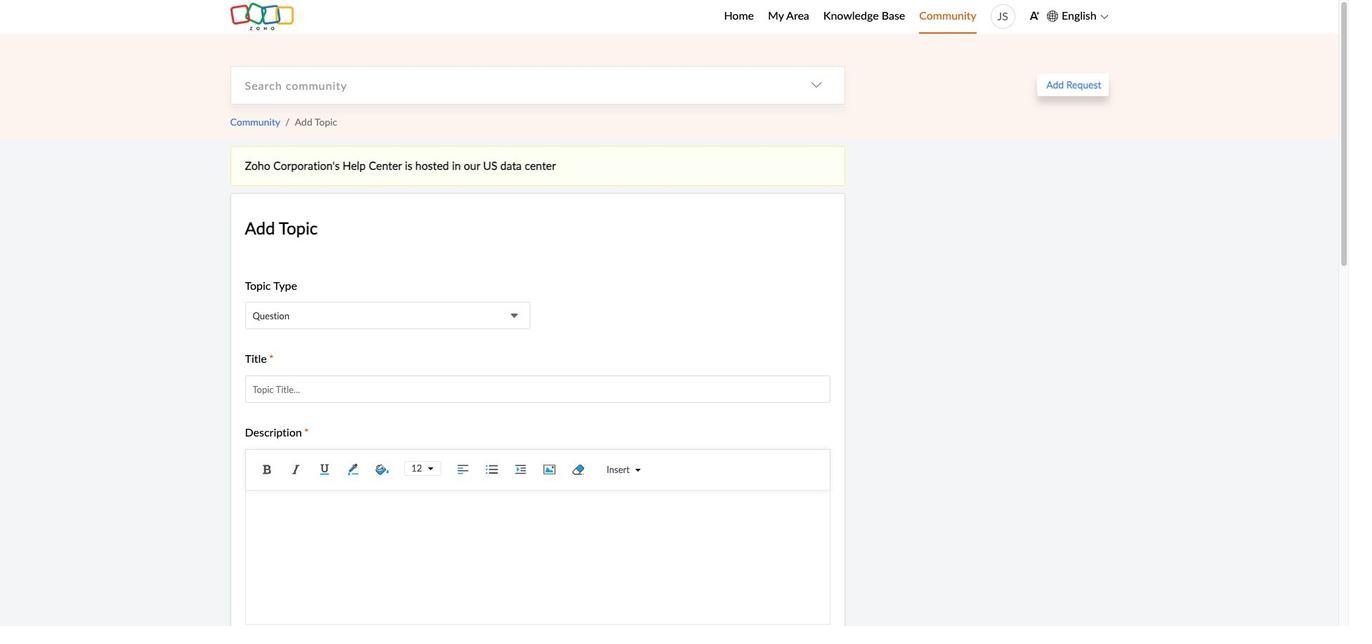 Task type: vqa. For each thing, say whether or not it's contained in the screenshot.
'Font size' icon
yes



Task type: describe. For each thing, give the bounding box(es) containing it.
indent image
[[510, 459, 531, 480]]

align image
[[452, 459, 473, 480]]

underline (ctrl+u) image
[[314, 459, 335, 480]]

clear formatting image
[[567, 459, 588, 480]]

background color image
[[371, 459, 392, 480]]

bold (ctrl+b) image
[[256, 459, 277, 480]]

font size image
[[422, 466, 433, 472]]

choose languages element
[[1047, 7, 1108, 25]]



Task type: locate. For each thing, give the bounding box(es) containing it.
choose category image
[[810, 80, 822, 91]]

font color image
[[343, 459, 364, 480]]

user preference image
[[1029, 11, 1040, 21]]

Topic Title... field
[[245, 376, 830, 403]]

Search community  field
[[231, 67, 788, 104]]

user preference element
[[1029, 6, 1040, 27]]

choose category element
[[788, 67, 844, 104]]

topic type element
[[245, 302, 530, 330]]

lists image
[[481, 459, 502, 480]]

insert options image
[[630, 468, 641, 473]]

insert image image
[[539, 459, 560, 480]]

italic (ctrl+i) image
[[285, 459, 306, 480]]



